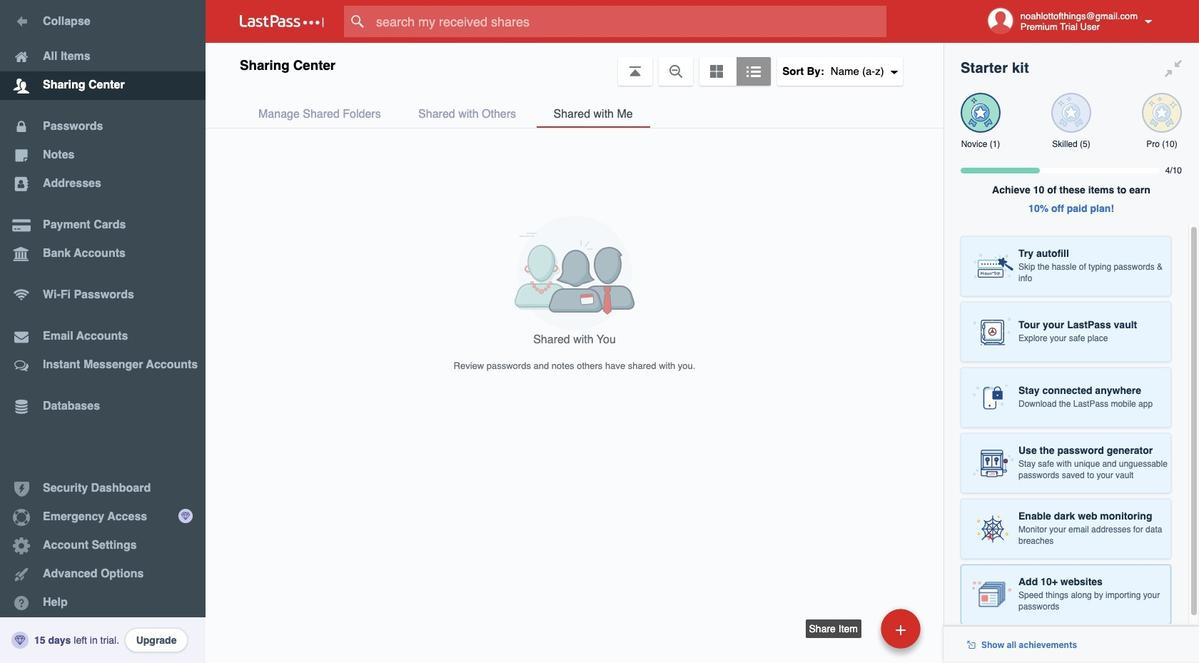 Task type: locate. For each thing, give the bounding box(es) containing it.
vault options navigation
[[206, 43, 944, 86]]

search my received shares text field
[[344, 6, 914, 37]]

new item navigation
[[806, 605, 929, 663]]

lastpass image
[[240, 15, 324, 28]]



Task type: vqa. For each thing, say whether or not it's contained in the screenshot.
SEARCH MY RECEIVED SHARES "text box"
yes



Task type: describe. For each thing, give the bounding box(es) containing it.
main navigation navigation
[[0, 0, 206, 663]]

Search search field
[[344, 6, 914, 37]]



